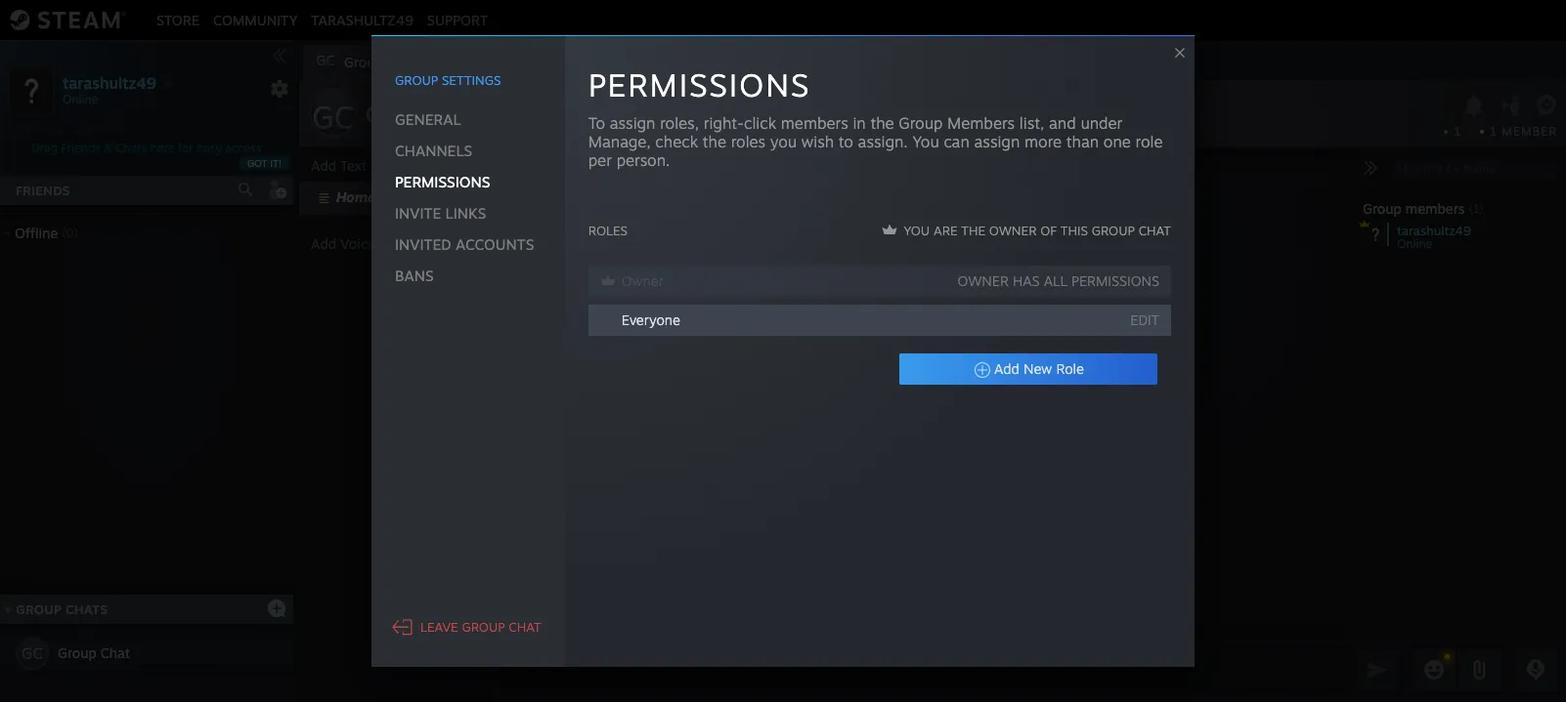 Task type: locate. For each thing, give the bounding box(es) containing it.
store link
[[150, 11, 206, 28]]

chats right collapse chats list icon
[[65, 602, 108, 618]]

unpin channel list image
[[461, 153, 487, 178]]

per
[[588, 151, 612, 170]]

1 vertical spatial permissions
[[395, 173, 490, 192]]

manage,
[[588, 132, 651, 151]]

members
[[947, 113, 1015, 133]]

1 vertical spatial you
[[904, 223, 930, 239]]

list,
[[1020, 113, 1044, 133]]

0 horizontal spatial tarashultz49
[[63, 73, 156, 92]]

invite
[[395, 204, 441, 223]]

search my friends list image
[[237, 181, 254, 198]]

add left new
[[994, 361, 1020, 377]]

friends down drag
[[16, 183, 70, 198]]

gc up text
[[312, 98, 355, 137]]

1 for 1 member
[[1490, 124, 1498, 139]]

friends left & at the left of the page
[[61, 141, 100, 155]]

you left 'can'
[[913, 132, 939, 151]]

2023
[[805, 173, 830, 184]]

0 horizontal spatial 1
[[1454, 124, 1461, 139]]

tarashultz49 up & at the left of the page
[[63, 73, 156, 92]]

members left in
[[781, 113, 848, 133]]

members
[[781, 113, 848, 133], [1406, 200, 1465, 217]]

1 horizontal spatial 1
[[1490, 124, 1498, 139]]

1 horizontal spatial the
[[871, 113, 894, 133]]

chat up the "group settings"
[[387, 54, 417, 70]]

settings
[[442, 72, 501, 88]]

more
[[1025, 132, 1062, 151]]

channel
[[371, 157, 423, 174], [379, 236, 431, 252]]

gc down collapse chats list icon
[[22, 644, 43, 664]]

1 horizontal spatial chats
[[116, 141, 147, 155]]

members inside to assign roles, right-click members in the group members list, and under manage, check the roles you wish to assign. you can assign more than one role per person.
[[781, 113, 848, 133]]

add left text
[[311, 157, 336, 174]]

channel right text
[[371, 157, 423, 174]]

and
[[1049, 113, 1076, 133]]

0 vertical spatial add
[[311, 157, 336, 174]]

add
[[311, 157, 336, 174], [311, 236, 336, 252], [994, 361, 1020, 377]]

1 up filter by name text field
[[1454, 124, 1461, 139]]

group
[[344, 54, 383, 70], [395, 72, 438, 88], [366, 101, 428, 127], [899, 113, 943, 133], [1363, 200, 1402, 217], [16, 602, 62, 618], [462, 619, 505, 635], [58, 645, 97, 662]]

home
[[336, 189, 375, 205]]

add inside button
[[994, 361, 1020, 377]]

add left voice
[[311, 236, 336, 252]]

than
[[1066, 132, 1099, 151]]

assign
[[610, 113, 656, 133], [974, 132, 1020, 151]]

you are the owner of this group chat
[[904, 223, 1171, 239]]

group chat
[[366, 101, 481, 127], [58, 645, 130, 662]]

members up tarashultz49 online
[[1406, 200, 1465, 217]]

add for add voice channel
[[311, 236, 336, 252]]

0 vertical spatial permissions
[[588, 65, 811, 105]]

group
[[1092, 223, 1135, 239]]

check
[[655, 132, 698, 151]]

friday,
[[705, 173, 735, 184]]

links
[[445, 204, 486, 223]]

channel for add voice channel
[[379, 236, 431, 252]]

gc down tarashultz49 link
[[316, 52, 335, 68]]

add voice channel
[[311, 236, 431, 252]]

drag friends & chats here for easy access
[[32, 141, 262, 155]]

1
[[1454, 124, 1461, 139], [1490, 124, 1498, 139]]

1 horizontal spatial tarashultz49
[[311, 11, 413, 28]]

1 vertical spatial add
[[311, 236, 336, 252]]

0 horizontal spatial the
[[703, 132, 726, 151]]

assign right 'can'
[[974, 132, 1020, 151]]

bans
[[395, 267, 434, 285]]

community link
[[206, 11, 304, 28]]

add text channel
[[311, 157, 423, 174]]

the right in
[[871, 113, 894, 133]]

manage friends list settings image
[[270, 79, 289, 99]]

add new role button
[[899, 354, 1158, 385]]

2 vertical spatial gc
[[22, 644, 43, 664]]

assign right to
[[610, 113, 656, 133]]

online
[[1397, 237, 1433, 251]]

gc group chat
[[316, 52, 417, 70]]

0 vertical spatial gc
[[316, 52, 335, 68]]

1 vertical spatial members
[[1406, 200, 1465, 217]]

create a group chat image
[[267, 599, 286, 618]]

you
[[913, 132, 939, 151], [904, 223, 930, 239]]

0 vertical spatial you
[[913, 132, 939, 151]]

1 left member
[[1490, 124, 1498, 139]]

store
[[156, 11, 199, 28]]

2 vertical spatial add
[[994, 361, 1020, 377]]

0 vertical spatial channel
[[371, 157, 423, 174]]

you inside to assign roles, right-click members in the group members list, and under manage, check the roles you wish to assign. you can assign more than one role per person.
[[913, 132, 939, 151]]

the right are
[[961, 223, 986, 239]]

0 vertical spatial members
[[781, 113, 848, 133]]

friends
[[61, 141, 100, 155], [16, 183, 70, 198]]

roles,
[[660, 113, 699, 133]]

chats right & at the left of the page
[[116, 141, 147, 155]]

0 vertical spatial chats
[[116, 141, 147, 155]]

1 vertical spatial channel
[[379, 236, 431, 252]]

add for add new role
[[994, 361, 1020, 377]]

invite links
[[395, 204, 486, 223]]

right-
[[704, 113, 744, 133]]

chat
[[1139, 223, 1171, 239]]

tarashultz49 online
[[1397, 223, 1472, 251]]

chats
[[116, 141, 147, 155], [65, 602, 108, 618]]

group settings
[[395, 72, 501, 88]]

in
[[853, 113, 866, 133]]

voice
[[340, 236, 375, 252]]

roles
[[588, 223, 628, 239]]

chat right leave
[[509, 619, 541, 635]]

1 vertical spatial chats
[[65, 602, 108, 618]]

permissions up roles,
[[588, 65, 811, 105]]

0 vertical spatial group chat
[[366, 101, 481, 127]]

this
[[1061, 223, 1088, 239]]

0 vertical spatial tarashultz49
[[311, 11, 413, 28]]

general
[[395, 110, 461, 129]]

2 1 from the left
[[1490, 124, 1498, 139]]

the left roles
[[703, 132, 726, 151]]

0 horizontal spatial chats
[[65, 602, 108, 618]]

group chat up channels
[[366, 101, 481, 127]]

drag
[[32, 141, 57, 155]]

0 horizontal spatial group chat
[[58, 645, 130, 662]]

permissions
[[588, 65, 811, 105], [395, 173, 490, 192]]

17,
[[788, 173, 802, 184]]

the
[[871, 113, 894, 133], [703, 132, 726, 151], [961, 223, 986, 239]]

chat
[[387, 54, 417, 70], [434, 101, 481, 127], [509, 619, 541, 635], [100, 645, 130, 662]]

you left are
[[904, 223, 930, 239]]

2 vertical spatial tarashultz49
[[1397, 223, 1472, 239]]

0 horizontal spatial members
[[781, 113, 848, 133]]

channel down the invite
[[379, 236, 431, 252]]

1 vertical spatial gc
[[312, 98, 355, 137]]

everyone
[[622, 312, 680, 328]]

tarashultz49
[[311, 11, 413, 28], [63, 73, 156, 92], [1397, 223, 1472, 239]]

None text field
[[501, 646, 1351, 695]]

chat inside gc group chat
[[387, 54, 417, 70]]

group chat down group chats
[[58, 645, 130, 662]]

tarashultz49 up gc group chat
[[311, 11, 413, 28]]

click
[[744, 113, 776, 133]]

tarashultz49 down group members
[[1397, 223, 1472, 239]]

1 vertical spatial group chat
[[58, 645, 130, 662]]

to
[[588, 113, 605, 133]]

1 1 from the left
[[1454, 124, 1461, 139]]

permissions up invite links
[[395, 173, 490, 192]]

gc
[[316, 52, 335, 68], [312, 98, 355, 137], [22, 644, 43, 664]]

are
[[934, 223, 958, 239]]



Task type: describe. For each thing, give the bounding box(es) containing it.
0 horizontal spatial assign
[[610, 113, 656, 133]]

roles
[[731, 132, 766, 151]]

wish
[[801, 132, 834, 151]]

add a friend image
[[266, 179, 287, 200]]

2 horizontal spatial the
[[961, 223, 986, 239]]

send special image
[[1467, 659, 1491, 682]]

one
[[1104, 132, 1131, 151]]

member
[[1502, 124, 1557, 139]]

&
[[104, 141, 112, 155]]

1 horizontal spatial permissions
[[588, 65, 811, 105]]

friday, november 17, 2023
[[705, 173, 830, 184]]

chat down the "group settings"
[[434, 101, 481, 127]]

collapse chats list image
[[0, 606, 23, 614]]

owner
[[989, 223, 1037, 239]]

november
[[738, 173, 785, 184]]

you
[[770, 132, 797, 151]]

role
[[1136, 132, 1163, 151]]

Filter by Name text field
[[1390, 156, 1558, 182]]

leave group chat
[[420, 619, 541, 635]]

support
[[427, 11, 488, 28]]

channel for add text channel
[[371, 157, 423, 174]]

1 vertical spatial tarashultz49
[[63, 73, 156, 92]]

assign.
[[858, 132, 908, 151]]

1 for 1
[[1454, 124, 1461, 139]]

of
[[1040, 223, 1057, 239]]

text
[[340, 157, 367, 174]]

support link
[[420, 11, 495, 28]]

person.
[[617, 151, 670, 170]]

can
[[944, 132, 970, 151]]

under
[[1081, 113, 1123, 133]]

gc inside gc group chat
[[316, 52, 335, 68]]

submit image
[[1365, 657, 1390, 683]]

new
[[1024, 361, 1052, 377]]

manage notification settings image
[[1462, 95, 1487, 117]]

0 vertical spatial friends
[[61, 141, 100, 155]]

collapse member list image
[[1363, 160, 1378, 176]]

for
[[178, 141, 193, 155]]

community
[[213, 11, 297, 28]]

tarashultz49 link
[[304, 11, 420, 28]]

1 member
[[1490, 124, 1557, 139]]

1 vertical spatial friends
[[16, 183, 70, 198]]

channels
[[395, 142, 472, 160]]

role
[[1056, 361, 1084, 377]]

2 horizontal spatial tarashultz49
[[1397, 223, 1472, 239]]

add for add text channel
[[311, 157, 336, 174]]

to
[[839, 132, 853, 151]]

leave
[[420, 619, 458, 635]]

1 horizontal spatial members
[[1406, 200, 1465, 217]]

group inside gc group chat
[[344, 54, 383, 70]]

1 horizontal spatial assign
[[974, 132, 1020, 151]]

add new role
[[994, 361, 1084, 377]]

group chats
[[16, 602, 108, 618]]

invited accounts
[[395, 236, 534, 254]]

group inside to assign roles, right-click members in the group members list, and under manage, check the roles you wish to assign. you can assign more than one role per person.
[[899, 113, 943, 133]]

accounts
[[456, 236, 534, 254]]

offline
[[15, 225, 58, 241]]

group members
[[1363, 200, 1465, 217]]

chat down group chats
[[100, 645, 130, 662]]

manage group chat settings image
[[1536, 95, 1561, 120]]

easy
[[197, 141, 222, 155]]

here
[[150, 141, 175, 155]]

invite a friend to this group chat image
[[1499, 93, 1524, 118]]

invited
[[395, 236, 451, 254]]

to assign roles, right-click members in the group members list, and under manage, check the roles you wish to assign. you can assign more than one role per person.
[[588, 113, 1163, 170]]

1 horizontal spatial group chat
[[366, 101, 481, 127]]

edit
[[1130, 312, 1159, 328]]

access
[[225, 141, 262, 155]]

0 horizontal spatial permissions
[[395, 173, 490, 192]]



Task type: vqa. For each thing, say whether or not it's contained in the screenshot.
6th OFF from the top of the page
no



